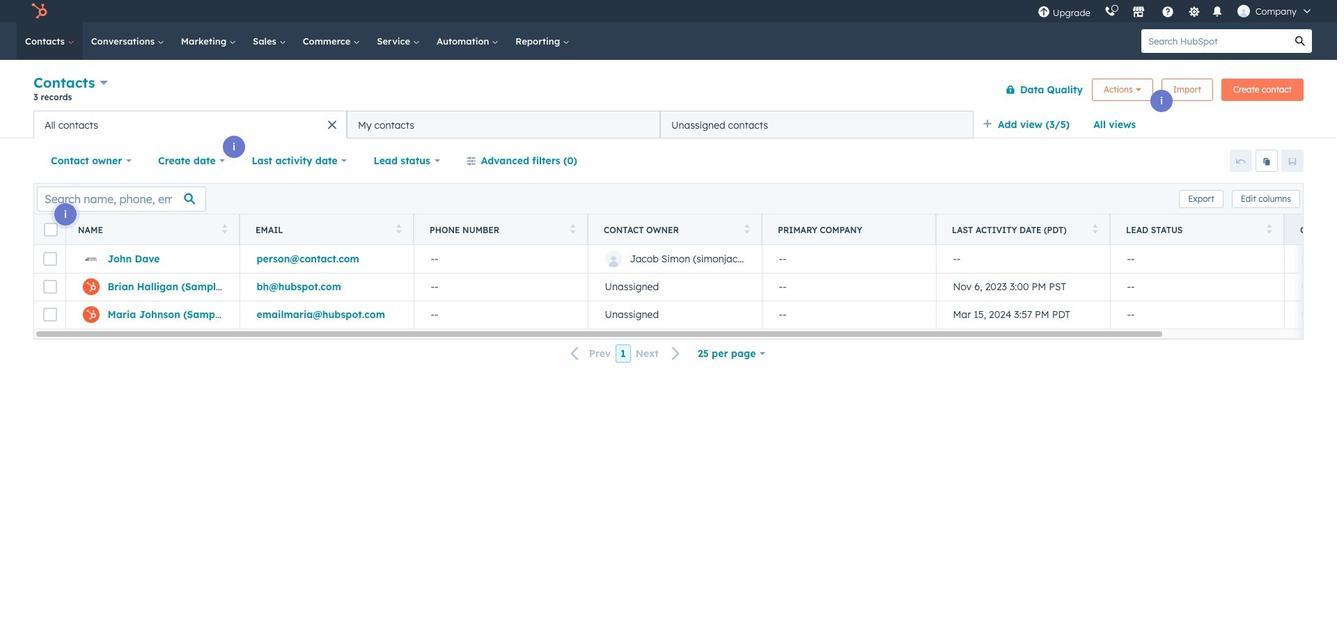 Task type: describe. For each thing, give the bounding box(es) containing it.
marketplaces image
[[1132, 6, 1145, 19]]

pagination navigation
[[563, 345, 689, 363]]

jacob simon image
[[1237, 5, 1250, 17]]

1 press to sort. image from the left
[[222, 224, 227, 234]]

press to sort. image for fifth press to sort. element from the left
[[1092, 224, 1098, 234]]

2 press to sort. element from the left
[[396, 224, 401, 236]]

press to sort. image for second press to sort. element from left
[[396, 224, 401, 234]]



Task type: vqa. For each thing, say whether or not it's contained in the screenshot.
Jacob Simon image
yes



Task type: locate. For each thing, give the bounding box(es) containing it.
press to sort. image
[[222, 224, 227, 234], [1267, 224, 1272, 234]]

1 press to sort. element from the left
[[222, 224, 227, 236]]

2 press to sort. image from the left
[[1267, 224, 1272, 234]]

Search name, phone, email addresses, or company search field
[[37, 186, 206, 211]]

banner
[[33, 71, 1304, 111]]

1 horizontal spatial press to sort. image
[[1267, 224, 1272, 234]]

press to sort. image for 3rd press to sort. element from the right
[[744, 224, 749, 234]]

column header
[[762, 215, 937, 245]]

4 press to sort. element from the left
[[744, 224, 749, 236]]

3 press to sort. element from the left
[[570, 224, 575, 236]]

press to sort. image
[[396, 224, 401, 234], [570, 224, 575, 234], [744, 224, 749, 234], [1092, 224, 1098, 234]]

press to sort. image for 4th press to sort. element from the right
[[570, 224, 575, 234]]

6 press to sort. element from the left
[[1267, 224, 1272, 236]]

3 press to sort. image from the left
[[744, 224, 749, 234]]

2 press to sort. image from the left
[[570, 224, 575, 234]]

0 horizontal spatial press to sort. image
[[222, 224, 227, 234]]

Search HubSpot search field
[[1141, 29, 1288, 53]]

4 press to sort. image from the left
[[1092, 224, 1098, 234]]

1 press to sort. image from the left
[[396, 224, 401, 234]]

press to sort. element
[[222, 224, 227, 236], [396, 224, 401, 236], [570, 224, 575, 236], [744, 224, 749, 236], [1092, 224, 1098, 236], [1267, 224, 1272, 236]]

5 press to sort. element from the left
[[1092, 224, 1098, 236]]

menu
[[1031, 0, 1320, 22]]



